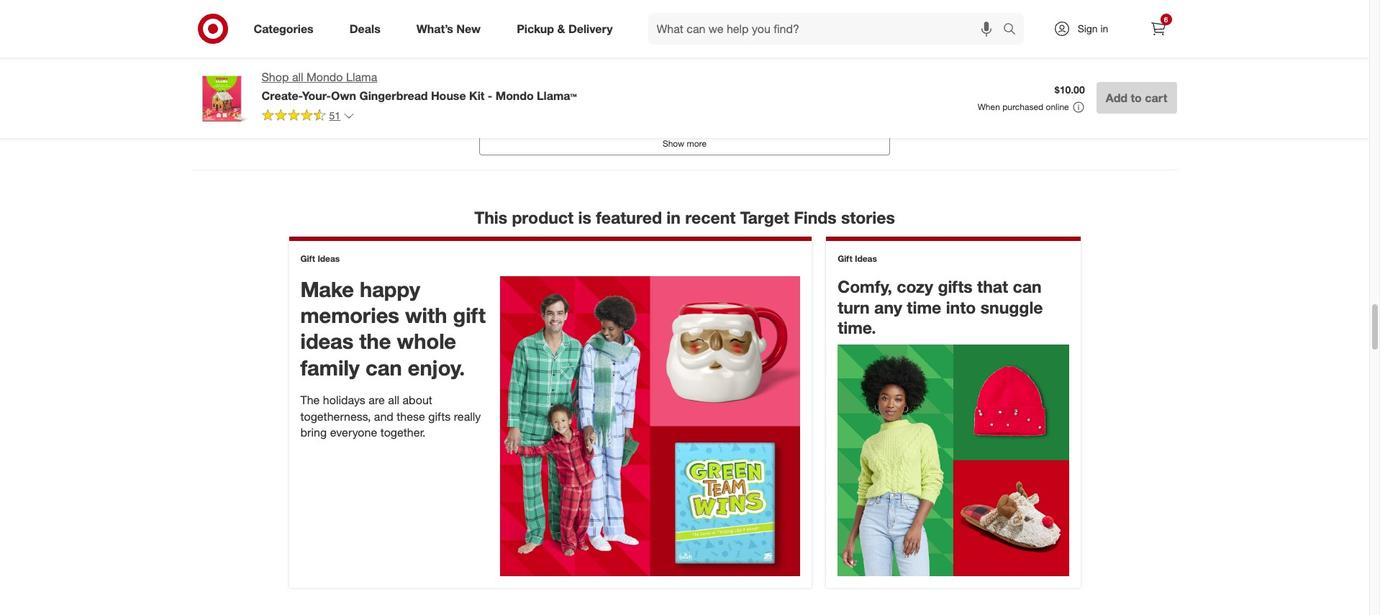 Task type: vqa. For each thing, say whether or not it's contained in the screenshot.
Search
yes



Task type: describe. For each thing, give the bounding box(es) containing it.
the holidays are all about togetherness, and these gifts really bring everyone together.
[[300, 393, 481, 440]]

are
[[369, 393, 385, 407]]

featured
[[596, 207, 662, 227]]

about
[[403, 393, 432, 407]]

51
[[329, 109, 340, 122]]

all inside shop all mondo llama create-your-own gingerbread house kit - mondo llama™
[[292, 70, 303, 84]]

gift
[[453, 302, 486, 328]]

target
[[740, 207, 790, 227]]

gingerbread
[[360, 88, 428, 103]]

own
[[331, 88, 356, 103]]

categories link
[[241, 13, 332, 45]]

this
[[474, 207, 508, 227]]

make happy memories with gift ideas the whole family can enjoy. image
[[500, 276, 800, 576]]

all inside the holidays are all about togetherness, and these gifts really bring everyone together.
[[388, 393, 399, 407]]

deals
[[350, 21, 381, 36]]

more
[[687, 138, 707, 149]]

turn
[[838, 297, 870, 317]]

online
[[1046, 101, 1069, 112]]

your-
[[302, 88, 331, 103]]

family
[[300, 354, 360, 380]]

into
[[946, 297, 976, 317]]

pickup & delivery link
[[505, 13, 631, 45]]

new
[[457, 21, 481, 36]]

What can we help you find? suggestions appear below search field
[[648, 13, 1007, 45]]

image of create-your-own gingerbread house kit - mondo llama™ image
[[193, 69, 250, 127]]

comfy, cozy gifts that can turn any time into snuggle time.
[[838, 276, 1043, 338]]

house
[[431, 88, 466, 103]]

create-
[[262, 88, 302, 103]]

when purchased online
[[978, 101, 1069, 112]]

purchased
[[1003, 101, 1044, 112]]

to
[[1131, 91, 1142, 105]]

1 vertical spatial in
[[667, 207, 681, 227]]

can inside comfy, cozy gifts that can turn any time into snuggle time.
[[1013, 276, 1042, 296]]

time
[[907, 297, 942, 317]]

search button
[[996, 13, 1031, 48]]

0 vertical spatial mondo
[[307, 70, 343, 84]]

cart
[[1145, 91, 1168, 105]]

show more
[[663, 138, 707, 149]]

this product is featured in recent target finds stories
[[474, 207, 895, 227]]

can inside make happy memories with gift ideas the whole family can enjoy.
[[366, 354, 402, 380]]

the
[[359, 328, 391, 354]]

show
[[663, 138, 685, 149]]

sign in link
[[1041, 13, 1131, 45]]

everyone
[[330, 426, 377, 440]]

gift ideas for make happy memories with gift ideas the whole family can enjoy. image
[[300, 253, 340, 264]]

pickup
[[517, 21, 554, 36]]

categories
[[254, 21, 314, 36]]

6
[[1164, 15, 1168, 24]]



Task type: locate. For each thing, give the bounding box(es) containing it.
mondo
[[307, 70, 343, 84], [496, 88, 534, 103]]

bring
[[300, 426, 327, 440]]

is
[[578, 207, 591, 227]]

0 vertical spatial in
[[1101, 22, 1109, 35]]

-
[[488, 88, 493, 103]]

in
[[1101, 22, 1109, 35], [667, 207, 681, 227]]

ideas
[[300, 328, 354, 354]]

0 vertical spatial all
[[292, 70, 303, 84]]

mondo up your-
[[307, 70, 343, 84]]

1 horizontal spatial gifts
[[938, 276, 973, 296]]

shop all mondo llama create-your-own gingerbread house kit - mondo llama™
[[262, 70, 577, 103]]

product
[[512, 207, 574, 227]]

cozy
[[897, 276, 933, 296]]

0 horizontal spatial ideas
[[318, 253, 340, 264]]

1 horizontal spatial all
[[388, 393, 399, 407]]

gifts inside the holidays are all about togetherness, and these gifts really bring everyone together.
[[428, 409, 451, 424]]

what's new
[[417, 21, 481, 36]]

add to cart button
[[1097, 82, 1177, 114]]

finds
[[794, 207, 837, 227]]

holidays
[[323, 393, 366, 407]]

all right are
[[388, 393, 399, 407]]

the
[[300, 393, 320, 407]]

together.
[[381, 426, 426, 440]]

in left the recent
[[667, 207, 681, 227]]

in right sign
[[1101, 22, 1109, 35]]

gifts
[[938, 276, 973, 296], [428, 409, 451, 424]]

llama™
[[537, 88, 577, 103]]

gifts up into on the right
[[938, 276, 973, 296]]

gift up comfy, in the right top of the page
[[838, 253, 853, 264]]

gift ideas up make
[[300, 253, 340, 264]]

any
[[875, 297, 903, 317]]

these
[[397, 409, 425, 424]]

add to cart
[[1106, 91, 1168, 105]]

ideas for comfy, cozy gifts that can turn any time into snuggle time. image
[[855, 253, 877, 264]]

$10.00
[[1055, 84, 1085, 96]]

gift ideas up comfy, in the right top of the page
[[838, 253, 877, 264]]

comfy,
[[838, 276, 892, 296]]

make
[[300, 276, 354, 302]]

search
[[996, 23, 1031, 37]]

shop
[[262, 70, 289, 84]]

ideas for make happy memories with gift ideas the whole family can enjoy. image
[[318, 253, 340, 264]]

gift ideas
[[300, 253, 340, 264], [838, 253, 877, 264]]

gift
[[300, 253, 315, 264], [838, 253, 853, 264]]

sign in
[[1078, 22, 1109, 35]]

0 horizontal spatial in
[[667, 207, 681, 227]]

gift up make
[[300, 253, 315, 264]]

2 gift ideas from the left
[[838, 253, 877, 264]]

with
[[405, 302, 447, 328]]

memories
[[300, 302, 399, 328]]

0 horizontal spatial mondo
[[307, 70, 343, 84]]

0 vertical spatial gifts
[[938, 276, 973, 296]]

show more button
[[479, 132, 890, 155]]

comfy, cozy gifts that can turn any time into snuggle time. image
[[838, 345, 1069, 576]]

gift for comfy, cozy gifts that can turn any time into snuggle time. image
[[838, 253, 853, 264]]

2 gift from the left
[[838, 253, 853, 264]]

deals link
[[337, 13, 399, 45]]

happy
[[360, 276, 420, 302]]

togetherness,
[[300, 409, 371, 424]]

gift for make happy memories with gift ideas the whole family can enjoy. image
[[300, 253, 315, 264]]

enjoy.
[[408, 354, 465, 380]]

51 link
[[262, 109, 355, 125]]

gift ideas for comfy, cozy gifts that can turn any time into snuggle time. image
[[838, 253, 877, 264]]

0 horizontal spatial gift ideas
[[300, 253, 340, 264]]

ideas
[[318, 253, 340, 264], [855, 253, 877, 264]]

add
[[1106, 91, 1128, 105]]

1 horizontal spatial ideas
[[855, 253, 877, 264]]

delivery
[[569, 21, 613, 36]]

1 horizontal spatial in
[[1101, 22, 1109, 35]]

0 horizontal spatial gifts
[[428, 409, 451, 424]]

1 horizontal spatial can
[[1013, 276, 1042, 296]]

&
[[557, 21, 565, 36]]

what's
[[417, 21, 453, 36]]

sign
[[1078, 22, 1098, 35]]

recent
[[685, 207, 736, 227]]

all right the shop
[[292, 70, 303, 84]]

can up snuggle
[[1013, 276, 1042, 296]]

2 ideas from the left
[[855, 253, 877, 264]]

1 vertical spatial mondo
[[496, 88, 534, 103]]

time.
[[838, 318, 876, 338]]

1 ideas from the left
[[318, 253, 340, 264]]

stories
[[841, 207, 895, 227]]

when
[[978, 101, 1000, 112]]

0 horizontal spatial can
[[366, 354, 402, 380]]

1 vertical spatial can
[[366, 354, 402, 380]]

0 horizontal spatial all
[[292, 70, 303, 84]]

1 horizontal spatial gift ideas
[[838, 253, 877, 264]]

make happy memories with gift ideas the whole family can enjoy.
[[300, 276, 486, 380]]

can down the the
[[366, 354, 402, 380]]

can
[[1013, 276, 1042, 296], [366, 354, 402, 380]]

1 vertical spatial all
[[388, 393, 399, 407]]

all
[[292, 70, 303, 84], [388, 393, 399, 407]]

1 gift ideas from the left
[[300, 253, 340, 264]]

0 horizontal spatial gift
[[300, 253, 315, 264]]

1 vertical spatial gifts
[[428, 409, 451, 424]]

gifts down about
[[428, 409, 451, 424]]

and
[[374, 409, 394, 424]]

1 horizontal spatial mondo
[[496, 88, 534, 103]]

0 vertical spatial can
[[1013, 276, 1042, 296]]

what's new link
[[404, 13, 499, 45]]

ideas up comfy, in the right top of the page
[[855, 253, 877, 264]]

llama
[[346, 70, 377, 84]]

ideas up make
[[318, 253, 340, 264]]

6 link
[[1143, 13, 1174, 45]]

pickup & delivery
[[517, 21, 613, 36]]

1 horizontal spatial gift
[[838, 253, 853, 264]]

really
[[454, 409, 481, 424]]

kit
[[469, 88, 485, 103]]

whole
[[397, 328, 456, 354]]

gifts inside comfy, cozy gifts that can turn any time into snuggle time.
[[938, 276, 973, 296]]

1 gift from the left
[[300, 253, 315, 264]]

mondo right -
[[496, 88, 534, 103]]

snuggle
[[981, 297, 1043, 317]]

that
[[977, 276, 1008, 296]]



